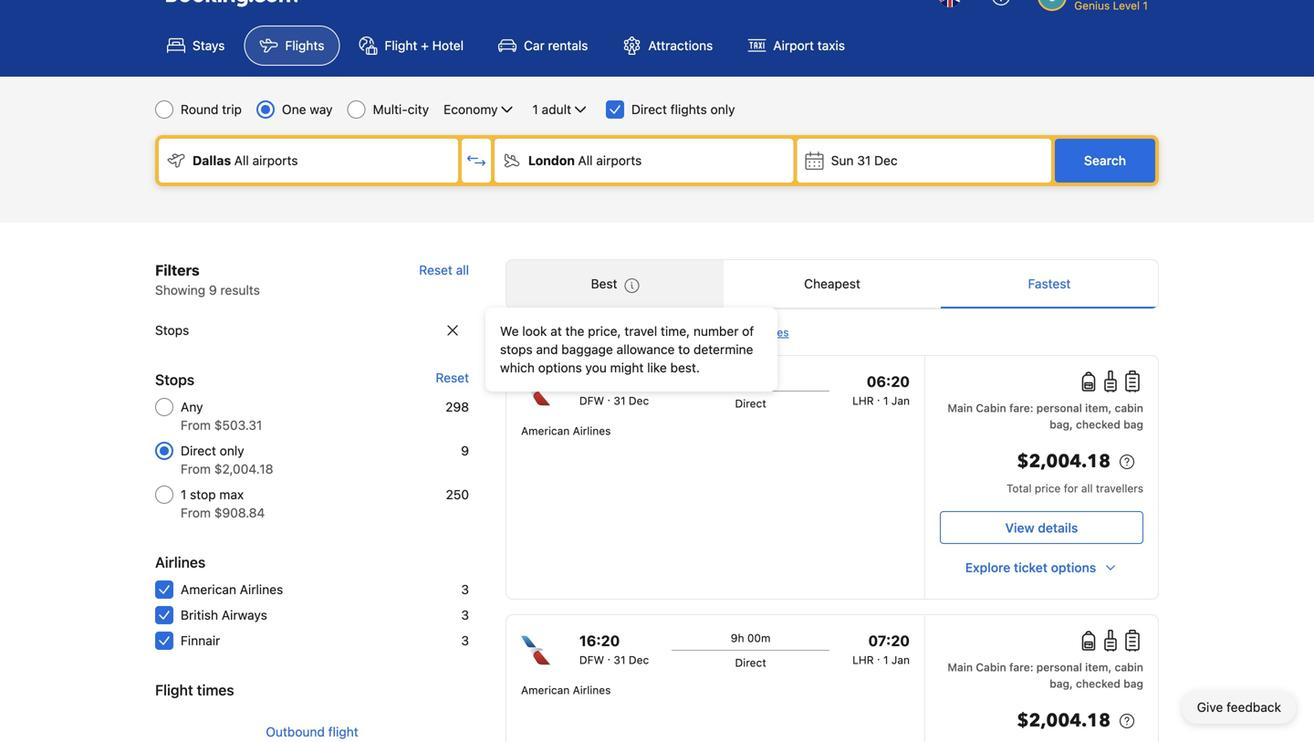 Task type: describe. For each thing, give the bounding box(es) containing it.
travel
[[625, 324, 658, 339]]

9h
[[731, 632, 745, 645]]

checked for 07:20
[[1077, 677, 1121, 690]]

there
[[616, 326, 643, 339]]

london
[[529, 153, 575, 168]]

give feedback button
[[1183, 691, 1297, 724]]

stop
[[190, 487, 216, 502]]

. for 07:20
[[877, 650, 881, 663]]

times
[[197, 682, 234, 699]]

airlines down 16:20 dfw . 31 dec
[[573, 684, 611, 697]]

price,
[[588, 324, 621, 339]]

outbound
[[266, 724, 325, 740]]

15:20
[[580, 373, 620, 390]]

reset button
[[436, 369, 469, 387]]

dfw for 15:20
[[580, 394, 605, 407]]

0 vertical spatial baggage
[[719, 326, 764, 339]]

best image
[[625, 278, 640, 293]]

all for london
[[578, 153, 593, 168]]

airlines down 15:20 dfw . 31 dec
[[573, 425, 611, 437]]

one way
[[282, 102, 333, 117]]

06:20 lhr . 1 jan
[[853, 373, 910, 407]]

multi-city
[[373, 102, 429, 117]]

main for 07:20
[[948, 661, 973, 674]]

change
[[565, 326, 603, 339]]

max
[[219, 487, 244, 502]]

reset for reset all
[[419, 262, 453, 278]]

from inside the direct only from $2,004.18
[[181, 462, 211, 477]]

sun 31 dec
[[832, 153, 898, 168]]

airport taxis link
[[733, 26, 861, 66]]

1 horizontal spatial all
[[1082, 482, 1093, 495]]

direct flights only
[[632, 102, 735, 117]]

item, for 07:20
[[1086, 661, 1112, 674]]

adult
[[542, 102, 572, 117]]

explore
[[966, 560, 1011, 575]]

london all airports
[[529, 153, 642, 168]]

+
[[421, 38, 429, 53]]

and
[[536, 342, 558, 357]]

attractions link
[[608, 26, 729, 66]]

dallas all airports
[[193, 153, 298, 168]]

we look at the price, travel time, number of stops and baggage allowance to determine which options you might like best.
[[500, 324, 754, 375]]

07:20
[[869, 632, 910, 650]]

may
[[541, 326, 562, 339]]

if
[[606, 326, 613, 339]]

direct left 'flights' in the top right of the page
[[632, 102, 667, 117]]

direct inside the direct only from $2,004.18
[[181, 443, 216, 458]]

bag for 07:20
[[1124, 677, 1144, 690]]

number
[[694, 324, 739, 339]]

flights
[[671, 102, 707, 117]]

checked for 06:20
[[1077, 418, 1121, 431]]

from inside any from $503.31
[[181, 418, 211, 433]]

best
[[591, 276, 618, 291]]

sun
[[832, 153, 854, 168]]

direct only from $2,004.18
[[181, 443, 273, 477]]

1 inside the 1 adult popup button
[[533, 102, 539, 117]]

cabin for 06:20
[[1115, 402, 1144, 415]]

. for 15:20
[[608, 391, 611, 404]]

airport
[[774, 38, 814, 53]]

options inside explore ticket options button
[[1052, 560, 1097, 575]]

outbound flight button
[[155, 709, 469, 742]]

fastest
[[1029, 276, 1071, 291]]

finnair
[[181, 633, 220, 648]]

stays
[[193, 38, 225, 53]]

all inside reset all button
[[456, 262, 469, 278]]

showing 9 results
[[155, 283, 260, 298]]

are
[[646, 326, 662, 339]]

price
[[1035, 482, 1061, 495]]

$2,004.18 for second $2,004.18 "region" from the bottom
[[1018, 449, 1111, 474]]

dallas
[[193, 153, 231, 168]]

jan for 07:20
[[892, 654, 910, 667]]

0 vertical spatial 9
[[209, 283, 217, 298]]

3 for airways
[[461, 608, 469, 623]]

main for 06:20
[[948, 402, 973, 415]]

total
[[1007, 482, 1032, 495]]

1 inside 1 stop max from $908.84
[[181, 487, 187, 502]]

dec for 07:20
[[629, 654, 649, 667]]

1 $2,004.18 region from the top
[[940, 447, 1144, 480]]

tab list containing best
[[507, 260, 1159, 310]]

search
[[1085, 153, 1127, 168]]

1 stops from the top
[[155, 323, 189, 338]]

15:20 dfw . 31 dec
[[580, 373, 649, 407]]

dec for 06:20
[[629, 394, 649, 407]]

details
[[1038, 520, 1079, 535]]

car
[[524, 38, 545, 53]]

airlines up "british"
[[155, 554, 206, 571]]

prices
[[506, 326, 538, 339]]

dec inside popup button
[[875, 153, 898, 168]]

250
[[446, 487, 469, 502]]

sun 31 dec button
[[798, 139, 1052, 183]]

jan for 06:20
[[892, 394, 910, 407]]

might
[[610, 360, 644, 375]]

taxis
[[818, 38, 845, 53]]

american airlines for prices may change if there are
[[521, 425, 611, 437]]

bag, for 06:20
[[1050, 418, 1074, 431]]

view
[[1006, 520, 1035, 535]]

we
[[500, 324, 519, 339]]

filters
[[155, 262, 200, 279]]

additional
[[665, 326, 716, 339]]

airports for dallas all airports
[[252, 153, 298, 168]]

airport taxis
[[774, 38, 845, 53]]

one
[[282, 102, 306, 117]]

time,
[[661, 324, 690, 339]]

fare: for 06:20
[[1010, 402, 1034, 415]]

any
[[181, 399, 203, 415]]

prices may change if there are additional baggage fees
[[506, 326, 789, 339]]

9h 00m
[[731, 632, 771, 645]]

07:20 lhr . 1 jan
[[853, 632, 910, 667]]

view details button
[[940, 511, 1144, 544]]

way
[[310, 102, 333, 117]]

best image
[[625, 278, 640, 293]]

to
[[679, 342, 690, 357]]

main cabin fare: personal item, cabin bag, checked bag for 06:20
[[948, 402, 1144, 431]]

cabin for 07:20
[[976, 661, 1007, 674]]

look
[[523, 324, 547, 339]]



Task type: vqa. For each thing, say whether or not it's contained in the screenshot.
second $198.18 Total price for all travelers from the top
no



Task type: locate. For each thing, give the bounding box(es) containing it.
0 vertical spatial stops
[[155, 323, 189, 338]]

1
[[533, 102, 539, 117], [884, 394, 889, 407], [181, 487, 187, 502], [884, 654, 889, 667]]

cabin for 06:20
[[976, 402, 1007, 415]]

0 vertical spatial all
[[456, 262, 469, 278]]

give feedback
[[1198, 700, 1282, 715]]

airports
[[252, 153, 298, 168], [596, 153, 642, 168]]

bag, for 07:20
[[1050, 677, 1074, 690]]

1 vertical spatial lhr
[[853, 654, 874, 667]]

0 horizontal spatial all
[[234, 153, 249, 168]]

attractions
[[649, 38, 713, 53]]

american for prices may change if there are
[[521, 425, 570, 437]]

from inside 1 stop max from $908.84
[[181, 505, 211, 520]]

personal for 07:20
[[1037, 661, 1083, 674]]

2 jan from the top
[[892, 654, 910, 667]]

31 inside 15:20 dfw . 31 dec
[[614, 394, 626, 407]]

2 vertical spatial 31
[[614, 654, 626, 667]]

2 main from the top
[[948, 661, 973, 674]]

from up stop
[[181, 462, 211, 477]]

0 vertical spatial options
[[538, 360, 582, 375]]

. down 15:20
[[608, 391, 611, 404]]

9 left results
[[209, 283, 217, 298]]

2 cabin from the top
[[976, 661, 1007, 674]]

allowance
[[617, 342, 675, 357]]

bag,
[[1050, 418, 1074, 431], [1050, 677, 1074, 690]]

american airlines up british airways
[[181, 582, 283, 597]]

. for 16:20
[[608, 650, 611, 663]]

. inside 16:20 dfw . 31 dec
[[608, 650, 611, 663]]

british
[[181, 608, 218, 623]]

. down 07:20
[[877, 650, 881, 663]]

direct
[[632, 102, 667, 117], [736, 397, 767, 410], [181, 443, 216, 458], [736, 656, 767, 669]]

3 3 from the top
[[461, 633, 469, 648]]

rentals
[[548, 38, 588, 53]]

main right '06:20 lhr . 1 jan'
[[948, 402, 973, 415]]

31 down 15:20
[[614, 394, 626, 407]]

1 vertical spatial american
[[181, 582, 236, 597]]

2 dfw from the top
[[580, 654, 605, 667]]

0 vertical spatial main
[[948, 402, 973, 415]]

american airlines down 16:20
[[521, 684, 611, 697]]

baggage up determine
[[719, 326, 764, 339]]

fees
[[767, 326, 789, 339]]

reset all button
[[419, 259, 469, 281]]

tab list
[[507, 260, 1159, 310]]

1 left adult
[[533, 102, 539, 117]]

dfw down 16:20
[[580, 654, 605, 667]]

car rentals
[[524, 38, 588, 53]]

1 vertical spatial stops
[[155, 371, 195, 388]]

1 bag from the top
[[1124, 418, 1144, 431]]

$503.31
[[214, 418, 262, 433]]

dfw down 15:20
[[580, 394, 605, 407]]

flight
[[328, 724, 359, 740]]

showing
[[155, 283, 206, 298]]

determine
[[694, 342, 754, 357]]

multi-
[[373, 102, 408, 117]]

airlines up airways
[[240, 582, 283, 597]]

outbound flight
[[266, 724, 359, 740]]

31
[[858, 153, 871, 168], [614, 394, 626, 407], [614, 654, 626, 667]]

flight left the '+'
[[385, 38, 418, 53]]

jan inside 07:20 lhr . 1 jan
[[892, 654, 910, 667]]

. down 06:20
[[877, 391, 881, 404]]

reset inside reset all button
[[419, 262, 453, 278]]

1 vertical spatial cabin
[[1115, 661, 1144, 674]]

$2,004.18 for first $2,004.18 "region" from the bottom of the page
[[1018, 709, 1111, 734]]

0 vertical spatial personal
[[1037, 402, 1083, 415]]

1 vertical spatial dfw
[[580, 654, 605, 667]]

. down 16:20
[[608, 650, 611, 663]]

1 vertical spatial fare:
[[1010, 661, 1034, 674]]

lhr inside '06:20 lhr . 1 jan'
[[853, 394, 874, 407]]

stops down the showing
[[155, 323, 189, 338]]

0 vertical spatial checked
[[1077, 418, 1121, 431]]

stops up any
[[155, 371, 195, 388]]

1 vertical spatial main cabin fare: personal item, cabin bag, checked bag
[[948, 661, 1144, 690]]

2 stops from the top
[[155, 371, 195, 388]]

american airlines down 15:20
[[521, 425, 611, 437]]

travellers
[[1096, 482, 1144, 495]]

$2,004.18
[[1018, 449, 1111, 474], [214, 462, 273, 477], [1018, 709, 1111, 734]]

$908.84
[[214, 505, 265, 520]]

direct down 9h 00m
[[736, 656, 767, 669]]

$2,004.18 inside the direct only from $2,004.18
[[214, 462, 273, 477]]

0 vertical spatial $2,004.18 region
[[940, 447, 1144, 480]]

flight for flight times
[[155, 682, 193, 699]]

0 horizontal spatial flight
[[155, 682, 193, 699]]

2 fare: from the top
[[1010, 661, 1034, 674]]

lhr for 07:20
[[853, 654, 874, 667]]

2 personal from the top
[[1037, 661, 1083, 674]]

for
[[1064, 482, 1079, 495]]

2 $2,004.18 region from the top
[[940, 707, 1144, 740]]

1 vertical spatial baggage
[[562, 342, 613, 357]]

2 vertical spatial american
[[521, 684, 570, 697]]

31 right sun
[[858, 153, 871, 168]]

0 vertical spatial only
[[711, 102, 735, 117]]

you
[[586, 360, 607, 375]]

jan down 06:20
[[892, 394, 910, 407]]

stops
[[500, 342, 533, 357]]

airways
[[222, 608, 267, 623]]

1 vertical spatial reset
[[436, 370, 469, 385]]

0 horizontal spatial only
[[220, 443, 244, 458]]

16:20
[[580, 632, 620, 650]]

00m
[[748, 632, 771, 645]]

0 vertical spatial jan
[[892, 394, 910, 407]]

1 vertical spatial item,
[[1086, 661, 1112, 674]]

2 bag from the top
[[1124, 677, 1144, 690]]

at
[[551, 324, 562, 339]]

personal for 06:20
[[1037, 402, 1083, 415]]

dec
[[875, 153, 898, 168], [629, 394, 649, 407], [629, 654, 649, 667]]

2 all from the left
[[578, 153, 593, 168]]

british airways
[[181, 608, 267, 623]]

0 vertical spatial american
[[521, 425, 570, 437]]

cabin
[[976, 402, 1007, 415], [976, 661, 1007, 674]]

cheapest button
[[724, 260, 941, 308]]

cabin for 07:20
[[1115, 661, 1144, 674]]

0 vertical spatial flight
[[385, 38, 418, 53]]

search button
[[1055, 139, 1156, 183]]

view details
[[1006, 520, 1079, 535]]

0 vertical spatial reset
[[419, 262, 453, 278]]

only inside the direct only from $2,004.18
[[220, 443, 244, 458]]

1 jan from the top
[[892, 394, 910, 407]]

1 vertical spatial checked
[[1077, 677, 1121, 690]]

baggage down change
[[562, 342, 613, 357]]

from
[[181, 418, 211, 433], [181, 462, 211, 477], [181, 505, 211, 520]]

from down stop
[[181, 505, 211, 520]]

1 vertical spatial 9
[[461, 443, 469, 458]]

1 airports from the left
[[252, 153, 298, 168]]

. inside '06:20 lhr . 1 jan'
[[877, 391, 881, 404]]

2 airports from the left
[[596, 153, 642, 168]]

1 3 from the top
[[461, 582, 469, 597]]

best button
[[507, 260, 724, 308]]

3
[[461, 582, 469, 597], [461, 608, 469, 623], [461, 633, 469, 648]]

31 for 16:20
[[614, 654, 626, 667]]

0 horizontal spatial all
[[456, 262, 469, 278]]

like
[[647, 360, 667, 375]]

31 for 15:20
[[614, 394, 626, 407]]

0 vertical spatial bag
[[1124, 418, 1144, 431]]

flight for flight + hotel
[[385, 38, 418, 53]]

lhr down 06:20
[[853, 394, 874, 407]]

1 vertical spatial options
[[1052, 560, 1097, 575]]

0 vertical spatial dec
[[875, 153, 898, 168]]

flight + hotel
[[385, 38, 464, 53]]

1 vertical spatial jan
[[892, 654, 910, 667]]

0 vertical spatial fare:
[[1010, 402, 1034, 415]]

flight left times
[[155, 682, 193, 699]]

options down details
[[1052, 560, 1097, 575]]

flight
[[385, 38, 418, 53], [155, 682, 193, 699]]

0 vertical spatial item,
[[1086, 402, 1112, 415]]

baggage inside we look at the price, travel time, number of stops and baggage allowance to determine which options you might like best.
[[562, 342, 613, 357]]

1 dfw from the top
[[580, 394, 605, 407]]

1 checked from the top
[[1077, 418, 1121, 431]]

0 vertical spatial american airlines
[[521, 425, 611, 437]]

0 vertical spatial cabin
[[1115, 402, 1144, 415]]

flights link
[[244, 26, 340, 66]]

31 inside popup button
[[858, 153, 871, 168]]

all for dallas
[[234, 153, 249, 168]]

0 horizontal spatial airports
[[252, 153, 298, 168]]

0 vertical spatial 31
[[858, 153, 871, 168]]

0 horizontal spatial options
[[538, 360, 582, 375]]

1 down 07:20
[[884, 654, 889, 667]]

lhr inside 07:20 lhr . 1 jan
[[853, 654, 874, 667]]

american airlines
[[521, 425, 611, 437], [181, 582, 283, 597], [521, 684, 611, 697]]

1 vertical spatial main
[[948, 661, 973, 674]]

the
[[566, 324, 585, 339]]

0 horizontal spatial baggage
[[562, 342, 613, 357]]

1 left stop
[[181, 487, 187, 502]]

main cabin fare: personal item, cabin bag, checked bag
[[948, 402, 1144, 431], [948, 661, 1144, 690]]

reset all
[[419, 262, 469, 278]]

all right dallas
[[234, 153, 249, 168]]

only down $503.31 at the bottom
[[220, 443, 244, 458]]

0 vertical spatial bag,
[[1050, 418, 1074, 431]]

1 bag, from the top
[[1050, 418, 1074, 431]]

$2,004.18 region
[[940, 447, 1144, 480], [940, 707, 1144, 740]]

1 vertical spatial 3
[[461, 608, 469, 623]]

0 vertical spatial dfw
[[580, 394, 605, 407]]

3 for airlines
[[461, 582, 469, 597]]

feedback
[[1227, 700, 1282, 715]]

. for 06:20
[[877, 391, 881, 404]]

1 down 06:20
[[884, 394, 889, 407]]

any from $503.31
[[181, 399, 262, 433]]

which
[[500, 360, 535, 375]]

0 vertical spatial cabin
[[976, 402, 1007, 415]]

reset
[[419, 262, 453, 278], [436, 370, 469, 385]]

2 lhr from the top
[[853, 654, 874, 667]]

1 cabin from the top
[[1115, 402, 1144, 415]]

0 vertical spatial 3
[[461, 582, 469, 597]]

2 vertical spatial american airlines
[[521, 684, 611, 697]]

0 horizontal spatial 9
[[209, 283, 217, 298]]

1 all from the left
[[234, 153, 249, 168]]

1 vertical spatial cabin
[[976, 661, 1007, 674]]

airports for london all airports
[[596, 153, 642, 168]]

2 item, from the top
[[1086, 661, 1112, 674]]

options inside we look at the price, travel time, number of stops and baggage allowance to determine which options you might like best.
[[538, 360, 582, 375]]

2 main cabin fare: personal item, cabin bag, checked bag from the top
[[948, 661, 1144, 690]]

1 cabin from the top
[[976, 402, 1007, 415]]

1 main from the top
[[948, 402, 973, 415]]

bag
[[1124, 418, 1144, 431], [1124, 677, 1144, 690]]

1 vertical spatial dec
[[629, 394, 649, 407]]

best.
[[671, 360, 700, 375]]

from down any
[[181, 418, 211, 433]]

direct down determine
[[736, 397, 767, 410]]

1 vertical spatial bag,
[[1050, 677, 1074, 690]]

lhr for 06:20
[[853, 394, 874, 407]]

2 3 from the top
[[461, 608, 469, 623]]

airports right london
[[596, 153, 642, 168]]

1 horizontal spatial airports
[[596, 153, 642, 168]]

1 vertical spatial $2,004.18 region
[[940, 707, 1144, 740]]

. inside 07:20 lhr . 1 jan
[[877, 650, 881, 663]]

reset for reset
[[436, 370, 469, 385]]

. inside 15:20 dfw . 31 dec
[[608, 391, 611, 404]]

0 vertical spatial from
[[181, 418, 211, 433]]

trip
[[222, 102, 242, 117]]

06:20
[[867, 373, 910, 390]]

stays link
[[152, 26, 241, 66]]

2 vertical spatial from
[[181, 505, 211, 520]]

flight + hotel link
[[344, 26, 479, 66]]

31 down 16:20
[[614, 654, 626, 667]]

1 horizontal spatial only
[[711, 102, 735, 117]]

american for airlines
[[181, 582, 236, 597]]

1 adult
[[533, 102, 572, 117]]

dfw inside 15:20 dfw . 31 dec
[[580, 394, 605, 407]]

1 vertical spatial american airlines
[[181, 582, 283, 597]]

1 vertical spatial personal
[[1037, 661, 1083, 674]]

2 vertical spatial 3
[[461, 633, 469, 648]]

1 horizontal spatial flight
[[385, 38, 418, 53]]

fastest button
[[941, 260, 1159, 308]]

1 personal from the top
[[1037, 402, 1083, 415]]

1 vertical spatial flight
[[155, 682, 193, 699]]

1 inside 07:20 lhr . 1 jan
[[884, 654, 889, 667]]

1 adult button
[[531, 99, 592, 121]]

item, for 06:20
[[1086, 402, 1112, 415]]

dfw for 16:20
[[580, 654, 605, 667]]

1 horizontal spatial all
[[578, 153, 593, 168]]

total price for all travellers
[[1007, 482, 1144, 495]]

main cabin fare: personal item, cabin bag, checked bag for 07:20
[[948, 661, 1144, 690]]

2 cabin from the top
[[1115, 661, 1144, 674]]

1 horizontal spatial 9
[[461, 443, 469, 458]]

9 up 250
[[461, 443, 469, 458]]

flights
[[285, 38, 325, 53]]

1 lhr from the top
[[853, 394, 874, 407]]

1 item, from the top
[[1086, 402, 1112, 415]]

jan inside '06:20 lhr . 1 jan'
[[892, 394, 910, 407]]

1 vertical spatial from
[[181, 462, 211, 477]]

round
[[181, 102, 219, 117]]

fare:
[[1010, 402, 1034, 415], [1010, 661, 1034, 674]]

direct down any from $503.31
[[181, 443, 216, 458]]

lhr down 07:20
[[853, 654, 874, 667]]

explore ticket options
[[966, 560, 1097, 575]]

1 main cabin fare: personal item, cabin bag, checked bag from the top
[[948, 402, 1144, 431]]

only right 'flights' in the top right of the page
[[711, 102, 735, 117]]

1 vertical spatial all
[[1082, 482, 1093, 495]]

options down and at the top of page
[[538, 360, 582, 375]]

jan down 07:20
[[892, 654, 910, 667]]

dec inside 15:20 dfw . 31 dec
[[629, 394, 649, 407]]

airports down one
[[252, 153, 298, 168]]

lhr
[[853, 394, 874, 407], [853, 654, 874, 667]]

2 bag, from the top
[[1050, 677, 1074, 690]]

dec inside 16:20 dfw . 31 dec
[[629, 654, 649, 667]]

american airlines for airlines
[[181, 582, 283, 597]]

1 fare: from the top
[[1010, 402, 1034, 415]]

1 stop max from $908.84
[[181, 487, 265, 520]]

0 vertical spatial main cabin fare: personal item, cabin bag, checked bag
[[948, 402, 1144, 431]]

flight times
[[155, 682, 234, 699]]

of
[[743, 324, 754, 339]]

all right london
[[578, 153, 593, 168]]

0 vertical spatial lhr
[[853, 394, 874, 407]]

31 inside 16:20 dfw . 31 dec
[[614, 654, 626, 667]]

bag for 06:20
[[1124, 418, 1144, 431]]

9
[[209, 283, 217, 298], [461, 443, 469, 458]]

2 from from the top
[[181, 462, 211, 477]]

1 vertical spatial only
[[220, 443, 244, 458]]

1 vertical spatial bag
[[1124, 677, 1144, 690]]

3 from from the top
[[181, 505, 211, 520]]

2 checked from the top
[[1077, 677, 1121, 690]]

main right 07:20 lhr . 1 jan
[[948, 661, 973, 674]]

1 inside '06:20 lhr . 1 jan'
[[884, 394, 889, 407]]

fare: for 07:20
[[1010, 661, 1034, 674]]

1 horizontal spatial options
[[1052, 560, 1097, 575]]

1 horizontal spatial baggage
[[719, 326, 764, 339]]

hotel
[[432, 38, 464, 53]]

1 vertical spatial 31
[[614, 394, 626, 407]]

2 vertical spatial dec
[[629, 654, 649, 667]]

booking.com logo image
[[166, 0, 298, 7], [166, 0, 298, 7]]

dfw inside 16:20 dfw . 31 dec
[[580, 654, 605, 667]]

1 from from the top
[[181, 418, 211, 433]]

main
[[948, 402, 973, 415], [948, 661, 973, 674]]



